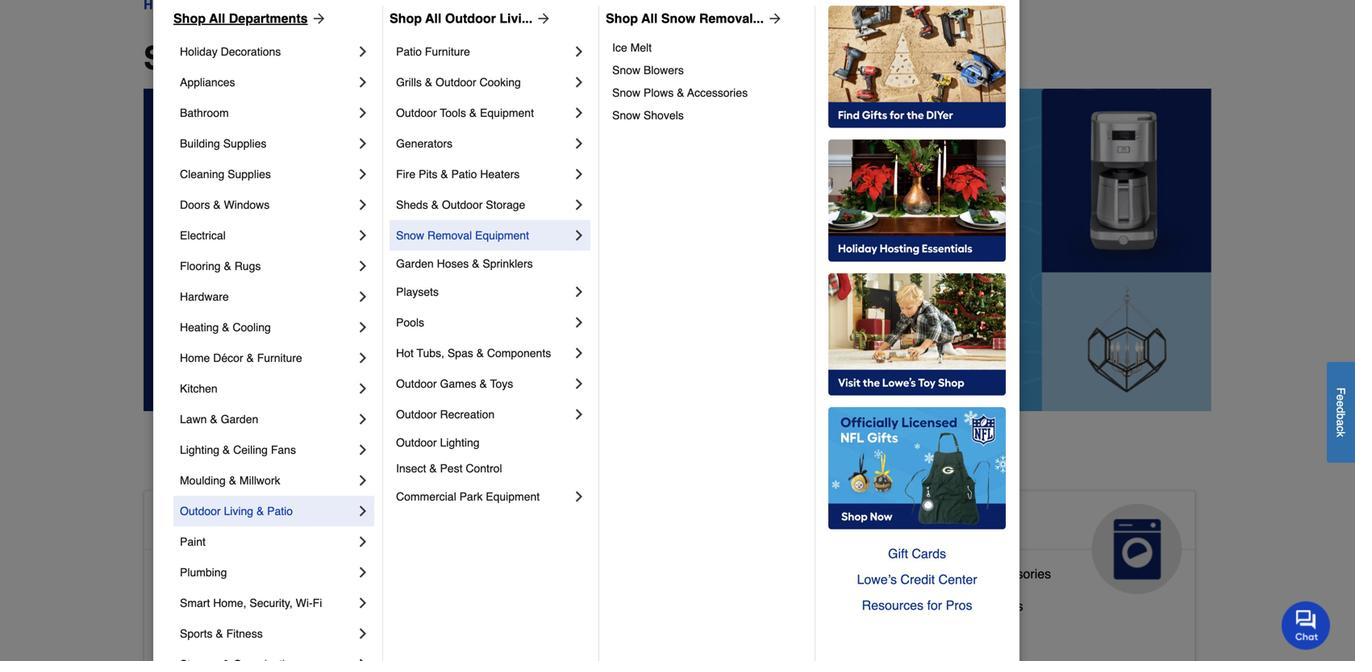Task type: describe. For each thing, give the bounding box(es) containing it.
2 e from the top
[[1335, 401, 1348, 407]]

accessible entry & home
[[157, 632, 303, 646]]

& left ceiling
[[223, 444, 230, 457]]

beverage & wine chillers link
[[877, 596, 1024, 628]]

snow blowers link
[[613, 59, 804, 82]]

sports
[[180, 628, 213, 641]]

snow for snow removal equipment
[[396, 229, 425, 242]]

millwork
[[240, 475, 280, 487]]

chevron right image for playsets
[[571, 284, 588, 300]]

snow removal equipment link
[[396, 220, 571, 251]]

outdoor lighting link
[[396, 430, 588, 456]]

components
[[487, 347, 551, 360]]

accessible bedroom
[[157, 599, 275, 614]]

outdoor tools & equipment
[[396, 107, 534, 119]]

fire pits & patio heaters
[[396, 168, 520, 181]]

care
[[517, 537, 567, 562]]

pros
[[946, 598, 973, 613]]

cooling
[[233, 321, 271, 334]]

0 horizontal spatial lighting
[[180, 444, 220, 457]]

chevron right image for fire pits & patio heaters
[[571, 166, 588, 182]]

gift
[[889, 547, 909, 562]]

arrow right image for shop all departments
[[308, 10, 327, 27]]

heating
[[180, 321, 219, 334]]

chevron right image for moulding & millwork
[[355, 473, 371, 489]]

decorations
[[221, 45, 281, 58]]

beds,
[[540, 625, 573, 640]]

chevron right image for cleaning supplies
[[355, 166, 371, 182]]

fans
[[271, 444, 296, 457]]

sports & fitness
[[180, 628, 263, 641]]

equipment for park
[[486, 491, 540, 504]]

animal & pet care image
[[733, 504, 823, 595]]

doors
[[180, 199, 210, 211]]

shop all outdoor livi...
[[390, 11, 533, 26]]

a
[[1335, 420, 1348, 426]]

building
[[180, 137, 220, 150]]

commercial park equipment
[[396, 491, 540, 504]]

& inside 'link'
[[257, 505, 264, 518]]

pet inside "link"
[[517, 625, 536, 640]]

chevron right image for hot tubs, spas & components
[[571, 345, 588, 362]]

appliances image
[[1093, 504, 1183, 595]]

holiday decorations link
[[180, 36, 355, 67]]

grills & outdoor cooking
[[396, 76, 521, 89]]

visit the lowe's toy shop. image
[[829, 274, 1006, 396]]

chevron right image for heating & cooling
[[355, 320, 371, 336]]

lighting & ceiling fans
[[180, 444, 296, 457]]

chevron right image for flooring & rugs
[[355, 258, 371, 274]]

outdoor games & toys link
[[396, 369, 571, 400]]

ceiling
[[233, 444, 268, 457]]

ice
[[613, 41, 628, 54]]

outdoor living & patio
[[180, 505, 293, 518]]

arrow right image for shop all outdoor livi...
[[533, 10, 552, 27]]

fire pits & patio heaters link
[[396, 159, 571, 190]]

games
[[440, 378, 477, 391]]

living
[[224, 505, 253, 518]]

lowe's credit center
[[858, 573, 978, 588]]

all for outdoor
[[425, 11, 442, 26]]

accessible for accessible entry & home
[[157, 632, 219, 646]]

& right hoses
[[472, 257, 480, 270]]

chevron right image for generators
[[571, 136, 588, 152]]

appliance parts & accessories link
[[877, 563, 1052, 596]]

home décor & furniture
[[180, 352, 302, 365]]

outdoor inside 'link'
[[180, 505, 221, 518]]

0 vertical spatial appliances link
[[180, 67, 355, 98]]

shop all outdoor livi... link
[[390, 9, 552, 28]]

0 vertical spatial furniture
[[425, 45, 470, 58]]

departments for shop all departments
[[229, 11, 308, 26]]

park
[[460, 491, 483, 504]]

moulding & millwork link
[[180, 466, 355, 496]]

shop all snow removal... link
[[606, 9, 784, 28]]

wine
[[948, 599, 977, 614]]

& left rugs
[[224, 260, 231, 273]]

chevron right image for outdoor living & patio
[[355, 504, 371, 520]]

generators
[[396, 137, 453, 150]]

smart home, security, wi-fi
[[180, 597, 322, 610]]

paint link
[[180, 527, 355, 558]]

& right 'spas'
[[477, 347, 484, 360]]

lowe's
[[858, 573, 897, 588]]

chevron right image for paint
[[355, 534, 371, 550]]

equipment for removal
[[475, 229, 529, 242]]

& inside animal & pet care
[[599, 511, 615, 537]]

chevron right image for snow removal equipment
[[571, 228, 588, 244]]

outdoor up snow removal equipment
[[442, 199, 483, 211]]

outdoor up outdoor lighting
[[396, 408, 437, 421]]

playsets link
[[396, 277, 571, 308]]

sheds & outdoor storage link
[[396, 190, 571, 220]]

holiday hosting essentials. image
[[829, 140, 1006, 262]]

accessible for accessible home
[[157, 511, 275, 537]]

find gifts for the diyer. image
[[829, 6, 1006, 128]]

& right pits
[[441, 168, 448, 181]]

chevron right image for holiday decorations
[[355, 44, 371, 60]]

chevron right image for sheds & outdoor storage
[[571, 197, 588, 213]]

accessories for appliance parts & accessories
[[983, 567, 1052, 582]]

& right parts
[[971, 567, 979, 582]]

patio for outdoor living & patio
[[267, 505, 293, 518]]

& left pros
[[936, 599, 944, 614]]

& left toys
[[480, 378, 487, 391]]

plumbing
[[180, 567, 227, 580]]

snow plows & accessories
[[613, 86, 748, 99]]

pet beds, houses, & furniture
[[517, 625, 691, 640]]

1 vertical spatial furniture
[[257, 352, 302, 365]]

insect & pest control
[[396, 462, 502, 475]]

rugs
[[235, 260, 261, 273]]

commercial park equipment link
[[396, 482, 571, 513]]

outdoor games & toys
[[396, 378, 514, 391]]

storage
[[486, 199, 526, 211]]

all for departments
[[209, 11, 225, 26]]

f
[[1335, 388, 1348, 395]]

outdoor inside "link"
[[436, 76, 477, 89]]

beverage & wine chillers
[[877, 599, 1024, 614]]

hot
[[396, 347, 414, 360]]

control
[[466, 462, 502, 475]]

chevron right image for patio furniture
[[571, 44, 588, 60]]

lowe's credit center link
[[829, 567, 1006, 593]]

accessible home link
[[144, 491, 477, 595]]

k
[[1335, 432, 1348, 438]]

chevron right image for plumbing
[[355, 565, 371, 581]]

accessible home image
[[373, 504, 464, 595]]

1 horizontal spatial appliances link
[[864, 491, 1196, 595]]

chevron right image for electrical
[[355, 228, 371, 244]]

c
[[1335, 426, 1348, 432]]

lawn & garden link
[[180, 404, 355, 435]]

patio for fire pits & patio heaters
[[452, 168, 477, 181]]

& down accessible bedroom link
[[216, 628, 223, 641]]

snow removal equipment
[[396, 229, 529, 242]]

departments for shop all departments
[[282, 40, 480, 77]]

accessible home
[[157, 511, 345, 537]]

beverage
[[877, 599, 932, 614]]

gift cards link
[[829, 542, 1006, 567]]

outdoor down grills
[[396, 107, 437, 119]]



Task type: locate. For each thing, give the bounding box(es) containing it.
tubs,
[[417, 347, 445, 360]]

2 horizontal spatial shop
[[606, 11, 638, 26]]

& right grills
[[425, 76, 433, 89]]

snow for snow shovels
[[613, 109, 641, 122]]

1 horizontal spatial garden
[[396, 257, 434, 270]]

1 vertical spatial equipment
[[475, 229, 529, 242]]

wi-
[[296, 597, 313, 610]]

departments
[[229, 11, 308, 26], [282, 40, 480, 77]]

accessible down moulding
[[157, 511, 275, 537]]

bathroom
[[180, 107, 229, 119], [223, 567, 279, 582]]

0 vertical spatial appliances
[[180, 76, 235, 89]]

pools link
[[396, 308, 571, 338]]

chevron right image
[[355, 44, 371, 60], [571, 44, 588, 60], [355, 105, 371, 121], [571, 105, 588, 121], [355, 136, 371, 152], [571, 136, 588, 152], [355, 197, 371, 213], [355, 258, 371, 274], [571, 284, 588, 300], [571, 345, 588, 362], [355, 350, 371, 366], [355, 381, 371, 397], [355, 412, 371, 428], [355, 504, 371, 520], [355, 596, 371, 612], [355, 626, 371, 642], [355, 657, 371, 662]]

chevron right image
[[355, 74, 371, 90], [571, 74, 588, 90], [355, 166, 371, 182], [571, 166, 588, 182], [571, 197, 588, 213], [355, 228, 371, 244], [571, 228, 588, 244], [355, 289, 371, 305], [571, 315, 588, 331], [355, 320, 371, 336], [571, 376, 588, 392], [571, 407, 588, 423], [355, 442, 371, 458], [355, 473, 371, 489], [571, 489, 588, 505], [355, 534, 371, 550], [355, 565, 371, 581]]

flooring & rugs link
[[180, 251, 355, 282]]

holiday decorations
[[180, 45, 281, 58]]

1 e from the top
[[1335, 395, 1348, 401]]

outdoor recreation
[[396, 408, 495, 421]]

livi...
[[500, 11, 533, 26]]

0 horizontal spatial pet
[[517, 625, 536, 640]]

plumbing link
[[180, 558, 355, 588]]

& left pest
[[430, 462, 437, 475]]

1 vertical spatial departments
[[282, 40, 480, 77]]

d
[[1335, 407, 1348, 414]]

f e e d b a c k
[[1335, 388, 1348, 438]]

appliances link
[[180, 67, 355, 98], [864, 491, 1196, 595]]

furniture
[[425, 45, 470, 58], [257, 352, 302, 365], [640, 625, 691, 640]]

patio up grills
[[396, 45, 422, 58]]

0 vertical spatial pet
[[621, 511, 656, 537]]

shop for shop all departments
[[174, 11, 206, 26]]

outdoor up insect
[[396, 437, 437, 450]]

bathroom up 'smart home, security, wi-fi'
[[223, 567, 279, 582]]

outdoor living & patio link
[[180, 496, 355, 527]]

supplies up cleaning supplies
[[223, 137, 267, 150]]

lawn & garden
[[180, 413, 259, 426]]

home,
[[213, 597, 247, 610]]

1 vertical spatial appliances
[[877, 511, 997, 537]]

chevron right image for outdoor recreation
[[571, 407, 588, 423]]

arrow right image up patio furniture link at top left
[[533, 10, 552, 27]]

1 vertical spatial supplies
[[228, 168, 271, 181]]

shop up ice
[[606, 11, 638, 26]]

chevron right image for grills & outdoor cooking
[[571, 74, 588, 90]]

shop up holiday
[[174, 11, 206, 26]]

outdoor down hot
[[396, 378, 437, 391]]

resources for pros link
[[829, 593, 1006, 619]]

0 vertical spatial departments
[[229, 11, 308, 26]]

outdoor recreation link
[[396, 400, 571, 430]]

snow left shovels
[[613, 109, 641, 122]]

outdoor tools & equipment link
[[396, 98, 571, 128]]

0 vertical spatial patio
[[396, 45, 422, 58]]

& right animal
[[599, 511, 615, 537]]

2 horizontal spatial patio
[[452, 168, 477, 181]]

chevron right image for hardware
[[355, 289, 371, 305]]

snow plows & accessories link
[[613, 82, 804, 104]]

accessible up smart
[[157, 567, 219, 582]]

1 horizontal spatial lighting
[[440, 437, 480, 450]]

chevron right image for bathroom
[[355, 105, 371, 121]]

2 vertical spatial patio
[[267, 505, 293, 518]]

1 horizontal spatial furniture
[[425, 45, 470, 58]]

& right living
[[257, 505, 264, 518]]

home down security,
[[269, 632, 303, 646]]

tools
[[440, 107, 466, 119]]

3 shop from the left
[[606, 11, 638, 26]]

2 vertical spatial furniture
[[640, 625, 691, 640]]

accessories up chillers
[[983, 567, 1052, 582]]

0 vertical spatial accessories
[[688, 86, 748, 99]]

sheds
[[396, 199, 428, 211]]

& right lawn
[[210, 413, 218, 426]]

0 horizontal spatial accessories
[[688, 86, 748, 99]]

heating & cooling
[[180, 321, 271, 334]]

snow down the sheds
[[396, 229, 425, 242]]

lighting up moulding
[[180, 444, 220, 457]]

flooring & rugs
[[180, 260, 261, 273]]

garden inside lawn & garden "link"
[[221, 413, 259, 426]]

2 vertical spatial supplies
[[574, 593, 624, 608]]

melt
[[631, 41, 652, 54]]

sports & fitness link
[[180, 619, 355, 650]]

equipment up 'sprinklers'
[[475, 229, 529, 242]]

2 vertical spatial equipment
[[486, 491, 540, 504]]

animal
[[517, 511, 592, 537]]

1 horizontal spatial appliances
[[877, 511, 997, 537]]

chat invite button image
[[1282, 601, 1332, 651]]

garden up lighting & ceiling fans
[[221, 413, 259, 426]]

accessible bathroom
[[157, 567, 279, 582]]

chevron right image for kitchen
[[355, 381, 371, 397]]

accessible up the sports on the left bottom
[[157, 599, 219, 614]]

1 horizontal spatial pet
[[621, 511, 656, 537]]

fitness
[[226, 628, 263, 641]]

appliances up cards
[[877, 511, 997, 537]]

cleaning supplies
[[180, 168, 271, 181]]

enjoy savings year-round. no matter what you're shopping for, find what you need at a great price. image
[[144, 89, 1212, 412]]

ice melt
[[613, 41, 652, 54]]

departments inside "link"
[[229, 11, 308, 26]]

& right the sheds
[[431, 199, 439, 211]]

furniture right houses,
[[640, 625, 691, 640]]

0 vertical spatial bathroom
[[180, 107, 229, 119]]

smart
[[180, 597, 210, 610]]

all up patio furniture
[[425, 11, 442, 26]]

toys
[[490, 378, 514, 391]]

pet inside animal & pet care
[[621, 511, 656, 537]]

shop up patio furniture
[[390, 11, 422, 26]]

patio down moulding & millwork link
[[267, 505, 293, 518]]

lighting & ceiling fans link
[[180, 435, 355, 466]]

equipment inside outdoor tools & equipment link
[[480, 107, 534, 119]]

parts
[[937, 567, 967, 582]]

appliances link up chillers
[[864, 491, 1196, 595]]

garden up playsets
[[396, 257, 434, 270]]

equipment inside "snow removal equipment" link
[[475, 229, 529, 242]]

blowers
[[644, 64, 684, 77]]

chevron right image for lawn & garden
[[355, 412, 371, 428]]

hot tubs, spas & components
[[396, 347, 551, 360]]

lighting up pest
[[440, 437, 480, 450]]

chevron right image for home décor & furniture
[[355, 350, 371, 366]]

1 vertical spatial pet
[[517, 625, 536, 640]]

pools
[[396, 316, 425, 329]]

& right décor
[[247, 352, 254, 365]]

3 accessible from the top
[[157, 599, 219, 614]]

furniture up the grills & outdoor cooking
[[425, 45, 470, 58]]

& right tools
[[470, 107, 477, 119]]

1 vertical spatial appliances link
[[864, 491, 1196, 595]]

1 horizontal spatial accessories
[[983, 567, 1052, 582]]

chevron right image for building supplies
[[355, 136, 371, 152]]

hardware link
[[180, 282, 355, 312]]

e
[[1335, 395, 1348, 401], [1335, 401, 1348, 407]]

furniture inside "link"
[[640, 625, 691, 640]]

cooking
[[480, 76, 521, 89]]

& left millwork
[[229, 475, 237, 487]]

& right "entry"
[[256, 632, 265, 646]]

all up the holiday decorations
[[209, 11, 225, 26]]

supplies up windows
[[228, 168, 271, 181]]

ice melt link
[[613, 36, 804, 59]]

garden hoses & sprinklers
[[396, 257, 533, 270]]

1 vertical spatial accessories
[[983, 567, 1052, 582]]

2 horizontal spatial furniture
[[640, 625, 691, 640]]

chevron right image for appliances
[[355, 74, 371, 90]]

snow down ice melt
[[613, 64, 641, 77]]

accessible down smart
[[157, 632, 219, 646]]

supplies for cleaning supplies
[[228, 168, 271, 181]]

0 horizontal spatial appliances link
[[180, 67, 355, 98]]

0 vertical spatial home
[[180, 352, 210, 365]]

chevron right image for commercial park equipment
[[571, 489, 588, 505]]

all up melt
[[642, 11, 658, 26]]

outdoor down moulding
[[180, 505, 221, 518]]

0 horizontal spatial appliances
[[180, 76, 235, 89]]

0 vertical spatial equipment
[[480, 107, 534, 119]]

houses,
[[577, 625, 624, 640]]

bedroom
[[223, 599, 275, 614]]

1 horizontal spatial shop
[[390, 11, 422, 26]]

& left cooling at the left of the page
[[222, 321, 230, 334]]

0 horizontal spatial furniture
[[257, 352, 302, 365]]

1 shop from the left
[[174, 11, 206, 26]]

shop inside shop all outdoor livi... link
[[390, 11, 422, 26]]

chevron right image for smart home, security, wi-fi
[[355, 596, 371, 612]]

0 horizontal spatial shop
[[174, 11, 206, 26]]

shop for shop all outdoor livi...
[[390, 11, 422, 26]]

1 vertical spatial home
[[282, 511, 345, 537]]

windows
[[224, 199, 270, 211]]

all for snow
[[642, 11, 658, 26]]

snow down snow blowers
[[613, 86, 641, 99]]

shop all snow removal...
[[606, 11, 764, 26]]

chevron right image for outdoor games & toys
[[571, 376, 588, 392]]

arrow right image
[[764, 10, 784, 27]]

e up the d
[[1335, 395, 1348, 401]]

garden inside garden hoses & sprinklers link
[[396, 257, 434, 270]]

4 accessible from the top
[[157, 632, 219, 646]]

home décor & furniture link
[[180, 343, 355, 374]]

accessible for accessible bedroom
[[157, 599, 219, 614]]

smart home, security, wi-fi link
[[180, 588, 355, 619]]

1 accessible from the top
[[157, 511, 275, 537]]

1 horizontal spatial patio
[[396, 45, 422, 58]]

playsets
[[396, 286, 439, 299]]

arrow right image up shop all departments at top left
[[308, 10, 327, 27]]

accessible entry & home link
[[157, 628, 303, 660]]

moulding & millwork
[[180, 475, 280, 487]]

0 vertical spatial supplies
[[223, 137, 267, 150]]

patio up sheds & outdoor storage
[[452, 168, 477, 181]]

shop for shop all snow removal...
[[606, 11, 638, 26]]

chevron right image for lighting & ceiling fans
[[355, 442, 371, 458]]

arrow right image inside shop all outdoor livi... link
[[533, 10, 552, 27]]

all inside "link"
[[209, 11, 225, 26]]

outdoor up patio furniture link at top left
[[445, 11, 496, 26]]

shop
[[144, 40, 224, 77]]

supplies up houses,
[[574, 593, 624, 608]]

2 arrow right image from the left
[[533, 10, 552, 27]]

electrical
[[180, 229, 226, 242]]

cards
[[912, 547, 947, 562]]

plows
[[644, 86, 674, 99]]

home down moulding & millwork link
[[282, 511, 345, 537]]

resources for pros
[[862, 598, 973, 613]]

snow blowers
[[613, 64, 684, 77]]

0 horizontal spatial patio
[[267, 505, 293, 518]]

livestock supplies
[[517, 593, 624, 608]]

sheds & outdoor storage
[[396, 199, 526, 211]]

bathroom up building
[[180, 107, 229, 119]]

2 accessible from the top
[[157, 567, 219, 582]]

equipment down cooking
[[480, 107, 534, 119]]

heaters
[[480, 168, 520, 181]]

equipment
[[480, 107, 534, 119], [475, 229, 529, 242], [486, 491, 540, 504]]

bathroom link
[[180, 98, 355, 128]]

arrow right image
[[308, 10, 327, 27], [533, 10, 552, 27]]

1 horizontal spatial arrow right image
[[533, 10, 552, 27]]

equipment inside commercial park equipment link
[[486, 491, 540, 504]]

shop inside the shop all snow removal... link
[[606, 11, 638, 26]]

livestock supplies link
[[517, 589, 624, 621]]

snow for snow plows & accessories
[[613, 86, 641, 99]]

shop all departments link
[[174, 9, 327, 28]]

arrow right image inside shop all departments "link"
[[308, 10, 327, 27]]

home up "kitchen"
[[180, 352, 210, 365]]

& right plows
[[677, 86, 685, 99]]

1 vertical spatial patio
[[452, 168, 477, 181]]

patio inside 'link'
[[267, 505, 293, 518]]

chevron right image for pools
[[571, 315, 588, 331]]

1 arrow right image from the left
[[308, 10, 327, 27]]

1 vertical spatial garden
[[221, 413, 259, 426]]

furniture down "heating & cooling" link
[[257, 352, 302, 365]]

appliances down holiday
[[180, 76, 235, 89]]

appliances link down decorations
[[180, 67, 355, 98]]

0 horizontal spatial arrow right image
[[308, 10, 327, 27]]

shop inside shop all departments "link"
[[174, 11, 206, 26]]

pet beds, houses, & furniture link
[[517, 621, 691, 654]]

all down shop all departments "link"
[[233, 40, 273, 77]]

accessories
[[688, 86, 748, 99], [983, 567, 1052, 582]]

2 shop from the left
[[390, 11, 422, 26]]

officially licensed n f l gifts. shop now. image
[[829, 408, 1006, 530]]

equipment down insect & pest control link at left
[[486, 491, 540, 504]]

snow for snow blowers
[[613, 64, 641, 77]]

& right houses,
[[628, 625, 636, 640]]

snow up ice melt link
[[662, 11, 696, 26]]

accessories for snow plows & accessories
[[688, 86, 748, 99]]

recreation
[[440, 408, 495, 421]]

outdoor up tools
[[436, 76, 477, 89]]

0 vertical spatial garden
[[396, 257, 434, 270]]

shop all departments
[[144, 40, 480, 77]]

doors & windows
[[180, 199, 270, 211]]

accessories down snow blowers link
[[688, 86, 748, 99]]

e up b
[[1335, 401, 1348, 407]]

sprinklers
[[483, 257, 533, 270]]

commercial
[[396, 491, 457, 504]]

0 horizontal spatial garden
[[221, 413, 259, 426]]

2 vertical spatial home
[[269, 632, 303, 646]]

supplies for livestock supplies
[[574, 593, 624, 608]]

chevron right image for sports & fitness
[[355, 626, 371, 642]]

chevron right image for outdoor tools & equipment
[[571, 105, 588, 121]]

home
[[180, 352, 210, 365], [282, 511, 345, 537], [269, 632, 303, 646]]

1 vertical spatial bathroom
[[223, 567, 279, 582]]

& right doors
[[213, 199, 221, 211]]

chevron right image for doors & windows
[[355, 197, 371, 213]]

shop
[[174, 11, 206, 26], [390, 11, 422, 26], [606, 11, 638, 26]]

supplies for building supplies
[[223, 137, 267, 150]]

holiday
[[180, 45, 218, 58]]

accessible for accessible bathroom
[[157, 567, 219, 582]]



Task type: vqa. For each thing, say whether or not it's contained in the screenshot.
garland
no



